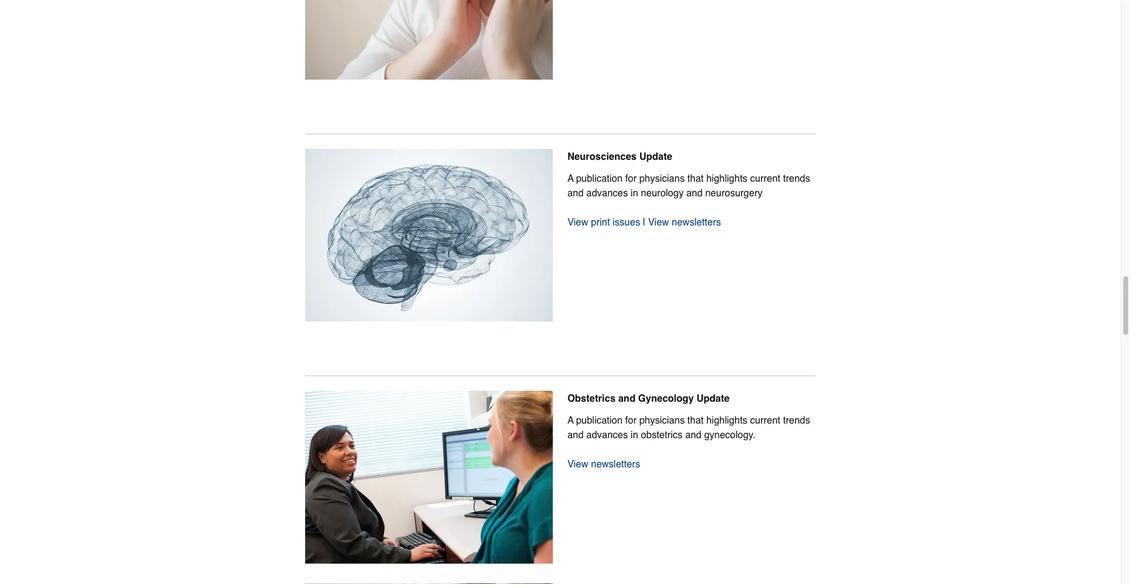 Task type: describe. For each thing, give the bounding box(es) containing it.
current for neurosurgery
[[751, 172, 781, 184]]

neurosciences update
[[568, 150, 673, 162]]

for for neurology
[[626, 172, 637, 184]]

physicians for obstetrics
[[640, 415, 685, 426]]

issues
[[613, 216, 641, 227]]

a for a publication for physicians that highlights current trends and advances in obstetrics and gynecology.
[[568, 415, 574, 426]]

trends for a publication for physicians that highlights current trends and advances in neurology and neurosurgery
[[784, 172, 811, 184]]

0 vertical spatial view newsletters link
[[649, 216, 722, 227]]

0 vertical spatial update
[[640, 150, 673, 162]]

neurology
[[641, 187, 684, 198]]

in for neurology
[[631, 187, 639, 198]]

|
[[643, 216, 646, 227]]

publication for obstetrics
[[577, 415, 623, 426]]

1 vertical spatial view newsletters link
[[568, 458, 641, 470]]

a for a publication for physicians that highlights current trends and advances in neurology and neurosurgery
[[568, 172, 574, 184]]

view print issues link
[[568, 216, 641, 227]]

obstetrics
[[641, 429, 683, 441]]

a publication for physicians that highlights current trends and advances in neurology and neurosurgery
[[568, 172, 811, 198]]

for for obstetrics
[[626, 415, 637, 426]]

1 horizontal spatial newsletters
[[672, 216, 722, 227]]

view newsletters
[[568, 458, 641, 470]]

obstetrics and gynecology update
[[568, 393, 730, 404]]

gynecology
[[639, 393, 694, 404]]

neurosciences
[[568, 150, 637, 162]]



Task type: vqa. For each thing, say whether or not it's contained in the screenshot.
1st A from the bottom of the page
yes



Task type: locate. For each thing, give the bounding box(es) containing it.
1 vertical spatial publication
[[577, 415, 623, 426]]

current for gynecology.
[[751, 415, 781, 426]]

advances up view print issues link
[[587, 187, 628, 198]]

update
[[640, 150, 673, 162], [697, 393, 730, 404]]

highlights for neurosurgery
[[707, 172, 748, 184]]

for inside "a publication for physicians that highlights current trends and advances in obstetrics and gynecology."
[[626, 415, 637, 426]]

physicians up neurology
[[640, 172, 685, 184]]

for down neurosciences update
[[626, 172, 637, 184]]

view
[[568, 216, 589, 227], [649, 216, 670, 227], [568, 458, 589, 470]]

for inside a publication for physicians that highlights current trends and advances in neurology and neurosurgery
[[626, 172, 637, 184]]

1 horizontal spatial view newsletters link
[[649, 216, 722, 227]]

that for neurosurgery
[[688, 172, 704, 184]]

0 horizontal spatial newsletters
[[591, 458, 641, 470]]

1 a from the top
[[568, 172, 574, 184]]

2 publication from the top
[[577, 415, 623, 426]]

0 vertical spatial a
[[568, 172, 574, 184]]

update up neurology
[[640, 150, 673, 162]]

trends for a publication for physicians that highlights current trends and advances in obstetrics and gynecology.
[[784, 415, 811, 426]]

0 vertical spatial newsletters
[[672, 216, 722, 227]]

2 for from the top
[[626, 415, 637, 426]]

1 for from the top
[[626, 172, 637, 184]]

highlights inside "a publication for physicians that highlights current trends and advances in obstetrics and gynecology."
[[707, 415, 748, 426]]

a down neurosciences
[[568, 172, 574, 184]]

current up neurosurgery
[[751, 172, 781, 184]]

view newsletters link
[[649, 216, 722, 227], [568, 458, 641, 470]]

2 highlights from the top
[[707, 415, 748, 426]]

2 physicians from the top
[[640, 415, 685, 426]]

1 vertical spatial trends
[[784, 415, 811, 426]]

trends inside "a publication for physicians that highlights current trends and advances in obstetrics and gynecology."
[[784, 415, 811, 426]]

physicians up obstetrics
[[640, 415, 685, 426]]

obstetrics
[[568, 393, 616, 404]]

1 that from the top
[[688, 172, 704, 184]]

1 vertical spatial newsletters
[[591, 458, 641, 470]]

newsletters
[[672, 216, 722, 227], [591, 458, 641, 470]]

highlights for gynecology.
[[707, 415, 748, 426]]

highlights up gynecology.
[[707, 415, 748, 426]]

1 vertical spatial current
[[751, 415, 781, 426]]

current inside "a publication for physicians that highlights current trends and advances in obstetrics and gynecology."
[[751, 415, 781, 426]]

neurosurgery
[[706, 187, 763, 198]]

advances inside "a publication for physicians that highlights current trends and advances in obstetrics and gynecology."
[[587, 429, 628, 441]]

view for view print issues | view newsletters
[[568, 216, 589, 227]]

1 horizontal spatial update
[[697, 393, 730, 404]]

0 vertical spatial advances
[[587, 187, 628, 198]]

1 vertical spatial in
[[631, 429, 639, 441]]

trends
[[784, 172, 811, 184], [784, 415, 811, 426]]

gynecology.
[[705, 429, 756, 441]]

publication down obstetrics
[[577, 415, 623, 426]]

highlights inside a publication for physicians that highlights current trends and advances in neurology and neurosurgery
[[707, 172, 748, 184]]

a inside a publication for physicians that highlights current trends and advances in neurology and neurosurgery
[[568, 172, 574, 184]]

1 vertical spatial for
[[626, 415, 637, 426]]

print
[[591, 216, 610, 227]]

update up "a publication for physicians that highlights current trends and advances in obstetrics and gynecology."
[[697, 393, 730, 404]]

0 vertical spatial physicians
[[640, 172, 685, 184]]

view print issues | view newsletters
[[568, 216, 722, 227]]

that for gynecology.
[[688, 415, 704, 426]]

in left obstetrics
[[631, 429, 639, 441]]

1 vertical spatial advances
[[587, 429, 628, 441]]

1 physicians from the top
[[640, 172, 685, 184]]

0 horizontal spatial view newsletters link
[[568, 458, 641, 470]]

1 vertical spatial a
[[568, 415, 574, 426]]

physicians inside "a publication for physicians that highlights current trends and advances in obstetrics and gynecology."
[[640, 415, 685, 426]]

in for obstetrics
[[631, 429, 639, 441]]

publication
[[577, 172, 623, 184], [577, 415, 623, 426]]

1 in from the top
[[631, 187, 639, 198]]

current
[[751, 172, 781, 184], [751, 415, 781, 426]]

1 current from the top
[[751, 172, 781, 184]]

a publication for physicians that highlights current trends and advances in obstetrics and gynecology.
[[568, 415, 811, 441]]

in inside "a publication for physicians that highlights current trends and advances in obstetrics and gynecology."
[[631, 429, 639, 441]]

advances
[[587, 187, 628, 198], [587, 429, 628, 441]]

0 vertical spatial highlights
[[707, 172, 748, 184]]

0 vertical spatial current
[[751, 172, 781, 184]]

in inside a publication for physicians that highlights current trends and advances in neurology and neurosurgery
[[631, 187, 639, 198]]

highlights
[[707, 172, 748, 184], [707, 415, 748, 426]]

2 a from the top
[[568, 415, 574, 426]]

advances for neurology
[[587, 187, 628, 198]]

1 vertical spatial highlights
[[707, 415, 748, 426]]

a down obstetrics
[[568, 415, 574, 426]]

current inside a publication for physicians that highlights current trends and advances in neurology and neurosurgery
[[751, 172, 781, 184]]

highlights up neurosurgery
[[707, 172, 748, 184]]

advances for obstetrics
[[587, 429, 628, 441]]

2 current from the top
[[751, 415, 781, 426]]

publication for neurosciences
[[577, 172, 623, 184]]

for
[[626, 172, 637, 184], [626, 415, 637, 426]]

1 vertical spatial that
[[688, 415, 704, 426]]

2 that from the top
[[688, 415, 704, 426]]

advances up view newsletters
[[587, 429, 628, 441]]

that inside a publication for physicians that highlights current trends and advances in neurology and neurosurgery
[[688, 172, 704, 184]]

1 trends from the top
[[784, 172, 811, 184]]

current up gynecology.
[[751, 415, 781, 426]]

0 vertical spatial publication
[[577, 172, 623, 184]]

0 horizontal spatial update
[[640, 150, 673, 162]]

1 vertical spatial update
[[697, 393, 730, 404]]

0 vertical spatial that
[[688, 172, 704, 184]]

1 publication from the top
[[577, 172, 623, 184]]

1 advances from the top
[[587, 187, 628, 198]]

2 advances from the top
[[587, 429, 628, 441]]

in left neurology
[[631, 187, 639, 198]]

2 trends from the top
[[784, 415, 811, 426]]

publication inside a publication for physicians that highlights current trends and advances in neurology and neurosurgery
[[577, 172, 623, 184]]

that
[[688, 172, 704, 184], [688, 415, 704, 426]]

0 vertical spatial in
[[631, 187, 639, 198]]

2 in from the top
[[631, 429, 639, 441]]

physicians inside a publication for physicians that highlights current trends and advances in neurology and neurosurgery
[[640, 172, 685, 184]]

for down obstetrics and gynecology update
[[626, 415, 637, 426]]

publication down neurosciences
[[577, 172, 623, 184]]

physicians
[[640, 172, 685, 184], [640, 415, 685, 426]]

publication inside "a publication for physicians that highlights current trends and advances in obstetrics and gynecology."
[[577, 415, 623, 426]]

0 vertical spatial for
[[626, 172, 637, 184]]

a inside "a publication for physicians that highlights current trends and advances in obstetrics and gynecology."
[[568, 415, 574, 426]]

advances inside a publication for physicians that highlights current trends and advances in neurology and neurosurgery
[[587, 187, 628, 198]]

in
[[631, 187, 639, 198], [631, 429, 639, 441]]

physicians for neurology
[[640, 172, 685, 184]]

1 highlights from the top
[[707, 172, 748, 184]]

and
[[568, 187, 584, 198], [687, 187, 703, 198], [619, 393, 636, 404], [568, 429, 584, 441], [686, 429, 702, 441]]

a
[[568, 172, 574, 184], [568, 415, 574, 426]]

that inside "a publication for physicians that highlights current trends and advances in obstetrics and gynecology."
[[688, 415, 704, 426]]

1 vertical spatial physicians
[[640, 415, 685, 426]]

view for view newsletters
[[568, 458, 589, 470]]

trends inside a publication for physicians that highlights current trends and advances in neurology and neurosurgery
[[784, 172, 811, 184]]

0 vertical spatial trends
[[784, 172, 811, 184]]



